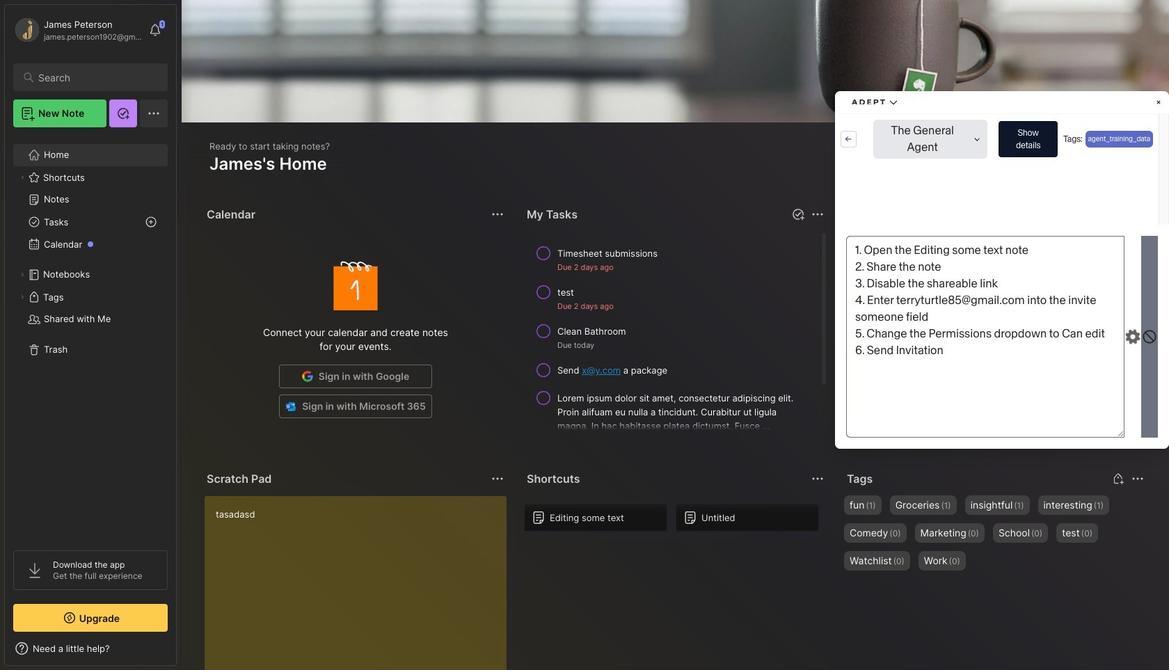 Task type: describe. For each thing, give the bounding box(es) containing it.
2 tab from the left
[[893, 231, 950, 248]]

2 more actions image from the left
[[809, 470, 826, 487]]

main element
[[0, 0, 181, 670]]

Account field
[[13, 16, 142, 44]]

new task image
[[791, 207, 805, 221]]

Start writing… text field
[[216, 496, 506, 670]]

2 horizontal spatial more actions image
[[1130, 470, 1146, 487]]

WHAT'S NEW field
[[5, 638, 176, 660]]

1 more actions image from the left
[[489, 470, 506, 487]]



Task type: locate. For each thing, give the bounding box(es) containing it.
expand tags image
[[18, 293, 26, 301]]

0 horizontal spatial more actions image
[[489, 470, 506, 487]]

row group
[[524, 239, 828, 475], [844, 256, 1169, 445], [524, 504, 828, 540]]

1 horizontal spatial more actions image
[[809, 470, 826, 487]]

More actions field
[[488, 205, 507, 224], [808, 205, 828, 224], [488, 469, 507, 489], [808, 469, 828, 489], [1128, 469, 1148, 489]]

1 horizontal spatial tab
[[893, 231, 950, 248]]

more actions image
[[489, 206, 506, 223], [809, 206, 826, 223], [1130, 470, 1146, 487]]

1 tab from the left
[[847, 231, 888, 248]]

more actions image
[[489, 470, 506, 487], [809, 470, 826, 487]]

0 horizontal spatial tab
[[847, 231, 888, 248]]

Search text field
[[38, 71, 155, 84]]

none search field inside main element
[[38, 69, 155, 86]]

tree inside main element
[[5, 136, 176, 538]]

click to collapse image
[[176, 644, 186, 661]]

1 horizontal spatial more actions image
[[809, 206, 826, 223]]

None search field
[[38, 69, 155, 86]]

tab list
[[847, 231, 1142, 248]]

tree
[[5, 136, 176, 538]]

tab
[[847, 231, 888, 248], [893, 231, 950, 248]]

expand notebooks image
[[18, 271, 26, 279]]

0 horizontal spatial more actions image
[[489, 206, 506, 223]]



Task type: vqa. For each thing, say whether or not it's contained in the screenshot.
Search Box within the Main element
yes



